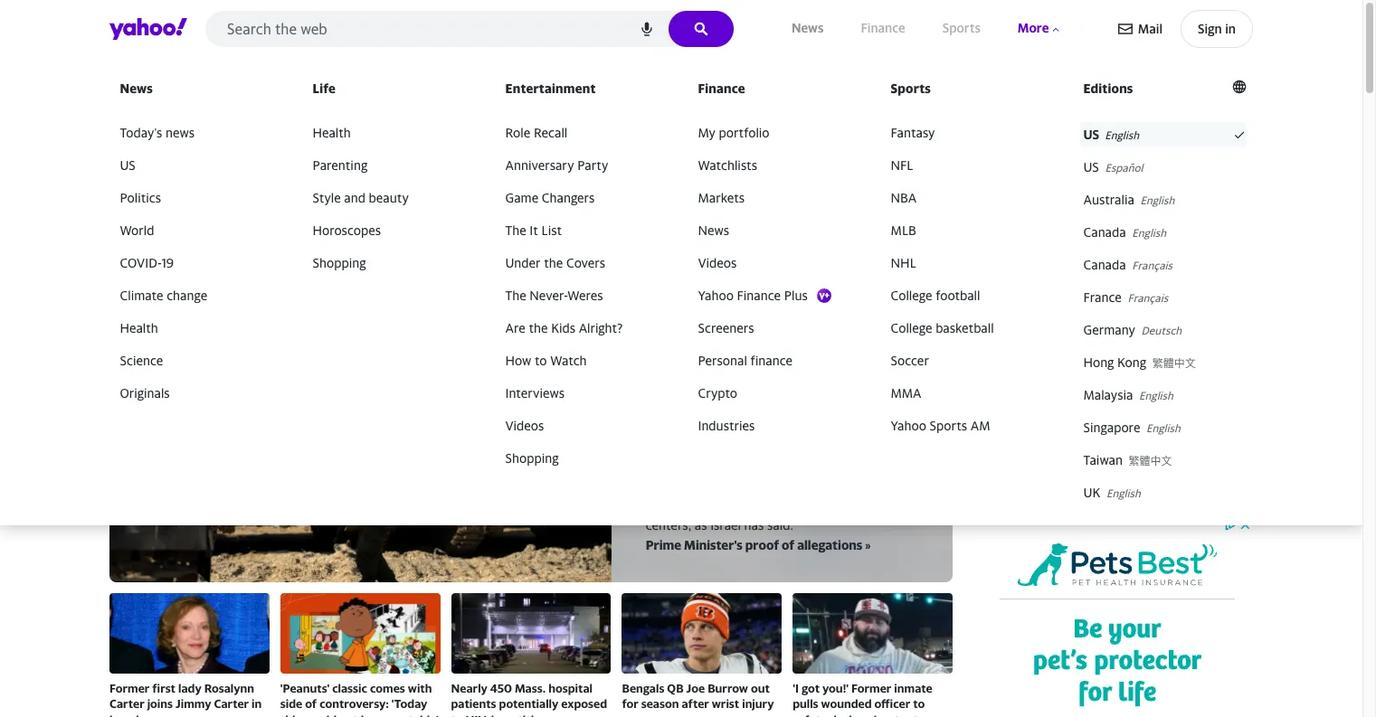 Task type: locate. For each thing, give the bounding box(es) containing it.
carter down rosalynn
[[214, 697, 249, 712]]

0 vertical spatial and
[[344, 190, 365, 205]]

former up 'officer'
[[851, 681, 891, 696]]

goose
[[1055, 449, 1086, 462]]

1 vertical spatial not
[[339, 713, 358, 717]]

sports left more
[[942, 20, 981, 36]]

kong
[[1117, 355, 1146, 370]]

in right sign
[[1225, 21, 1236, 36]]

to left gaza
[[646, 429, 670, 457]]

the up whether
[[646, 463, 667, 478]]

1 vertical spatial the
[[505, 288, 526, 303]]

1 vertical spatial hospital
[[646, 499, 694, 514]]

not down the controversy:
[[339, 713, 358, 717]]

yahoo for yahoo finance plus
[[698, 288, 734, 303]]

in inside former first lady rosalynn carter joins jimmy carter in hospice care
[[252, 697, 262, 712]]

0 horizontal spatial news
[[120, 81, 153, 96]]

the
[[505, 222, 526, 238], [505, 288, 526, 303], [646, 463, 667, 478]]

0 vertical spatial visit
[[864, 398, 912, 426]]

us for us
[[120, 157, 136, 173]]

english inside us english
[[1105, 128, 1139, 142]]

videos up yahoo finance plus
[[698, 255, 737, 270]]

not inside 'peanuts' classic comes with side of controversy: 'today this would not be acceptable'
[[339, 713, 358, 717]]

'peanuts'
[[280, 681, 329, 696]]

0 vertical spatial videos
[[698, 255, 737, 270]]

1 horizontal spatial visit
[[864, 398, 912, 426]]

hospice
[[109, 713, 151, 717]]

college basketball link
[[887, 316, 1051, 341]]

0 horizontal spatial not
[[339, 713, 358, 717]]

videos down interviews
[[505, 418, 544, 433]]

english for singapore
[[1146, 421, 1180, 435]]

crypto link
[[694, 381, 858, 406]]

0 vertical spatial videos link
[[694, 251, 858, 276]]

college for college basketball
[[891, 320, 932, 336]]

finance link
[[857, 17, 909, 40], [694, 78, 858, 104]]

interviews link
[[502, 381, 665, 406]]

None search field
[[205, 11, 734, 52]]

health link down climate change link
[[116, 316, 280, 341]]

are
[[505, 320, 525, 336]]

1 horizontal spatial health
[[313, 125, 351, 140]]

español
[[1105, 161, 1143, 175]]

2 horizontal spatial news
[[792, 20, 824, 36]]

the right under
[[544, 255, 563, 270]]

sports link left more
[[939, 17, 984, 40]]

1 vertical spatial and
[[794, 499, 816, 514]]

style
[[313, 190, 341, 205]]

visit up hamas
[[732, 463, 756, 478]]

the it list
[[505, 222, 562, 238]]

0 vertical spatial health
[[313, 125, 351, 140]]

2 vertical spatial canada
[[1015, 449, 1052, 462]]

1 former from the left
[[109, 681, 150, 696]]

繁體中文 down cruise
[[1129, 454, 1172, 468]]

1 horizontal spatial yahoo
[[891, 418, 926, 433]]

care
[[154, 713, 178, 717]]

news
[[165, 125, 195, 140]]

health link up parenting link
[[309, 120, 473, 146]]

comes
[[370, 681, 405, 696]]

1 vertical spatial sports
[[891, 81, 931, 96]]

anniversary party
[[505, 157, 608, 173]]

english
[[1105, 128, 1139, 142], [1140, 194, 1175, 207], [1132, 226, 1166, 240], [1139, 389, 1173, 402], [1146, 421, 1180, 435], [1106, 487, 1141, 500]]

1 horizontal spatial shopping link
[[502, 446, 665, 471]]

videos link down interviews 'link'
[[502, 413, 665, 439]]

my
[[698, 125, 715, 140]]

0 vertical spatial hospital
[[734, 429, 828, 457]]

1 vertical spatial videos
[[505, 418, 544, 433]]

english inside "singapore english"
[[1146, 421, 1180, 435]]

english for us
[[1105, 128, 1139, 142]]

1 vertical spatial 繁體中文
[[1129, 454, 1172, 468]]

1 vertical spatial canada
[[1083, 257, 1126, 272]]

of up would
[[305, 697, 317, 712]]

2 vertical spatial of
[[305, 697, 317, 712]]

english inside the malaysia english
[[1139, 389, 1173, 402]]

1 vertical spatial college
[[891, 320, 932, 336]]

0 horizontal spatial in
[[252, 697, 262, 712]]

finance inside 'link'
[[737, 288, 781, 303]]

français up france français
[[1132, 259, 1173, 272]]

canada for canada français
[[1083, 257, 1126, 272]]

2 vertical spatial the
[[839, 463, 859, 478]]

english up español
[[1105, 128, 1139, 142]]

style and beauty
[[313, 190, 409, 205]]

for left men
[[1054, 427, 1069, 441]]

inmate
[[894, 681, 932, 696]]

0 vertical spatial college
[[891, 288, 932, 303]]

personal finance link
[[694, 348, 858, 374]]

1 vertical spatial yahoo
[[891, 418, 926, 433]]

and right style
[[344, 190, 365, 205]]

life link
[[309, 78, 473, 104]]

français up germany deutsch
[[1128, 291, 1168, 305]]

0 vertical spatial the
[[505, 222, 526, 238]]

sports inside 'link'
[[930, 418, 967, 433]]

0 vertical spatial for
[[1054, 427, 1069, 441]]

and down 'been'
[[794, 499, 816, 514]]

are the kids alright? link
[[502, 316, 665, 341]]

rosalynn
[[204, 681, 254, 696]]

0 horizontal spatial former
[[109, 681, 150, 696]]

france
[[1083, 289, 1122, 305]]

2 horizontal spatial of
[[782, 538, 795, 553]]

toolbar
[[1118, 10, 1253, 48]]

more button
[[1014, 17, 1064, 40]]

1 horizontal spatial shopping
[[505, 450, 559, 466]]

exposed
[[561, 697, 607, 712]]

health up parenting
[[313, 125, 351, 140]]

never-
[[530, 288, 568, 303]]

0 vertical spatial 繁體中文
[[1152, 356, 1196, 370]]

not inside the controlled visit will not settle the question of whether hamas has been using shifa hospital to hide weapons and command centers, as israel has said. prime minister's proof of allegations »
[[781, 463, 800, 478]]

the left it
[[505, 222, 526, 238]]

uk
[[1083, 485, 1100, 500]]

holiday
[[1112, 356, 1157, 372]]

canada english
[[1083, 224, 1166, 240]]

minister's
[[684, 538, 743, 553]]

shopping down interviews
[[505, 450, 559, 466]]

and inside the controlled visit will not settle the question of whether hamas has been using shifa hospital to hide weapons and command centers, as israel has said. prime minister's proof of allegations »
[[794, 499, 816, 514]]

1 horizontal spatial for
[[1054, 427, 1069, 441]]

hospital
[[734, 429, 828, 457], [646, 499, 694, 514]]

0 vertical spatial in
[[1225, 21, 1236, 36]]

fantasy link
[[887, 120, 1051, 146]]

purple
[[1136, 449, 1169, 462]]

1 horizontal spatial health link
[[309, 120, 473, 146]]

covers
[[566, 255, 605, 270]]

search image
[[694, 22, 708, 36]]

english inside canada english
[[1132, 226, 1166, 240]]

0 vertical spatial of
[[646, 481, 658, 496]]

for inside the bengals qb joe burrow out for season after wrist injury
[[622, 697, 638, 712]]

1 vertical spatial visit
[[732, 463, 756, 478]]

this
[[280, 713, 301, 717]]

nfl link
[[887, 153, 1051, 178]]

0 horizontal spatial videos link
[[502, 413, 665, 439]]

2 vertical spatial news
[[698, 222, 729, 238]]

1 vertical spatial the
[[529, 320, 548, 336]]

college down nhl
[[891, 288, 932, 303]]

safety
[[793, 713, 827, 717]]

1 vertical spatial sports link
[[887, 78, 1051, 104]]

yahoo for yahoo sports am
[[891, 418, 926, 433]]

us left español
[[1083, 159, 1099, 175]]

bengals
[[622, 681, 664, 696]]

canada français
[[1083, 257, 1173, 272]]

1 horizontal spatial former
[[851, 681, 891, 696]]

繁體中文 up bamboo
[[1152, 356, 1196, 370]]

lady
[[178, 681, 201, 696]]

us for us español
[[1083, 159, 1099, 175]]

0 horizontal spatial of
[[305, 697, 317, 712]]

0 horizontal spatial carter
[[109, 697, 144, 712]]

nba link
[[887, 185, 1051, 211]]

0 horizontal spatial and
[[344, 190, 365, 205]]

to down patients
[[451, 713, 463, 717]]

1 vertical spatial of
[[782, 538, 795, 553]]

1 college from the top
[[891, 288, 932, 303]]

the right are
[[529, 320, 548, 336]]

1 vertical spatial for
[[622, 697, 638, 712]]

english for malaysia
[[1139, 389, 1173, 402]]

1 vertical spatial in
[[252, 697, 262, 712]]

videos link up the yahoo finance plus 'link'
[[694, 251, 858, 276]]

taiwan 繁體中文
[[1083, 452, 1172, 468]]

entertainment
[[505, 81, 596, 96]]

mail link
[[1118, 13, 1163, 45]]

canada for canada english
[[1083, 224, 1126, 240]]

change
[[167, 288, 207, 303]]

0 vertical spatial the
[[544, 255, 563, 270]]

las
[[1134, 405, 1151, 419]]

0 vertical spatial yahoo
[[698, 288, 734, 303]]

canada up france
[[1083, 257, 1126, 272]]

today's news
[[120, 125, 195, 140]]

nhl link
[[887, 251, 1051, 276]]

the up shifa
[[839, 463, 859, 478]]

sports link up fantasy link
[[887, 78, 1051, 104]]

0 horizontal spatial health
[[120, 320, 158, 336]]

advertisement region
[[242, 76, 1120, 302], [982, 517, 1253, 717]]

mass.
[[515, 681, 546, 696]]

français for canada
[[1132, 259, 1173, 272]]

under
[[505, 255, 541, 270]]

health up science on the left of page
[[120, 320, 158, 336]]

shootout
[[868, 713, 918, 717]]

1 vertical spatial français
[[1128, 291, 1168, 305]]

climate
[[120, 288, 163, 303]]

of down "said."
[[782, 538, 795, 553]]

0 vertical spatial finance
[[861, 20, 905, 36]]

0 horizontal spatial shopping link
[[309, 251, 473, 276]]

2 vertical spatial the
[[646, 463, 667, 478]]

parenting link
[[309, 153, 473, 178]]

the up are
[[505, 288, 526, 303]]

450
[[490, 681, 512, 696]]

1 horizontal spatial not
[[781, 463, 800, 478]]

sports left am
[[930, 418, 967, 433]]

to inside the controlled visit will not settle the question of whether hamas has been using shifa hospital to hide weapons and command centers, as israel has said. prime minister's proof of allegations »
[[697, 499, 709, 514]]

shopping link down interviews 'link'
[[502, 446, 665, 471]]

繁體中文 inside taiwan 繁體中文
[[1129, 454, 1172, 468]]

has up weapons on the right bottom
[[755, 481, 774, 496]]

canada goose link
[[1000, 449, 1086, 463]]

college up soccer
[[891, 320, 932, 336]]

to up as
[[697, 499, 709, 514]]

the for are
[[529, 320, 548, 336]]

nearly
[[451, 681, 488, 696]]

shopping link down horoscopes link
[[309, 251, 473, 276]]

anniversary party link
[[502, 153, 665, 178]]

for down bengals
[[622, 697, 638, 712]]

shopping
[[313, 255, 366, 270], [505, 450, 559, 466]]

english right uk
[[1106, 487, 1141, 500]]

hospital up the centers,
[[646, 499, 694, 514]]

college for college football
[[891, 288, 932, 303]]

0 horizontal spatial for
[[622, 697, 638, 712]]

1 horizontal spatial videos link
[[694, 251, 858, 276]]

français inside canada français
[[1132, 259, 1173, 272]]

controlled
[[670, 463, 728, 478]]

visit inside the controlled visit will not settle the question of whether hamas has been using shifa hospital to hide weapons and command centers, as israel has said. prime minister's proof of allegations »
[[732, 463, 756, 478]]

former inside 'i got you!' former inmate pulls wounded officer to safety during shootout
[[851, 681, 891, 696]]

in down rosalynn
[[252, 697, 262, 712]]

hospital up will
[[734, 429, 828, 457]]

to down inmate
[[913, 697, 925, 712]]

'i
[[793, 681, 799, 696]]

english down "vegas"
[[1146, 421, 1180, 435]]

college inside "link"
[[891, 288, 932, 303]]

1 vertical spatial advertisement region
[[982, 517, 1253, 717]]

0 vertical spatial canada
[[1083, 224, 1126, 240]]

canada down wallets
[[1015, 449, 1052, 462]]

english inside the australia english
[[1140, 194, 1175, 207]]

to inside nearly 450 mass. hospital patients potentially exposed to hiv, hepatitis
[[451, 713, 463, 717]]

2 vertical spatial sports
[[930, 418, 967, 433]]

2 vertical spatial finance
[[737, 288, 781, 303]]

been
[[778, 481, 806, 496]]

the inside the controlled visit will not settle the question of whether hamas has been using shifa hospital to hide weapons and command centers, as israel has said. prime minister's proof of allegations »
[[839, 463, 859, 478]]

1 vertical spatial videos link
[[502, 413, 665, 439]]

former up hospice
[[109, 681, 150, 696]]

the inside "link"
[[544, 255, 563, 270]]

world
[[120, 222, 154, 238]]

sports up fantasy
[[891, 81, 931, 96]]

sports link
[[939, 17, 984, 40], [887, 78, 1051, 104]]

0 horizontal spatial shopping
[[313, 255, 366, 270]]

holiday gifts
[[1112, 356, 1189, 372]]

visit down "escorts"
[[864, 398, 912, 426]]

potentially
[[499, 697, 558, 712]]

1 horizontal spatial carter
[[214, 697, 249, 712]]

1 vertical spatial finance link
[[694, 78, 858, 104]]

0 horizontal spatial videos
[[505, 418, 544, 433]]

1 horizontal spatial hospital
[[734, 429, 828, 457]]

english up canada français
[[1132, 226, 1166, 240]]

'peanuts' classic comes with side of controversy: 'today this would not be acceptable' link
[[280, 593, 440, 717]]

more
[[1018, 20, 1049, 36]]

sports
[[942, 20, 981, 36], [891, 81, 931, 96], [930, 418, 967, 433]]

party
[[577, 157, 608, 173]]

0 vertical spatial sports
[[942, 20, 981, 36]]

burrow
[[708, 681, 748, 696]]

watchlists
[[698, 157, 757, 173]]

us up the us español
[[1083, 127, 1099, 142]]

us up politics on the top left
[[120, 157, 136, 173]]

of left whether
[[646, 481, 658, 496]]

1 horizontal spatial in
[[1225, 21, 1236, 36]]

0 vertical spatial français
[[1132, 259, 1173, 272]]

0 horizontal spatial visit
[[732, 463, 756, 478]]

patients
[[451, 697, 496, 712]]

english up "vegas"
[[1139, 389, 1173, 402]]

to inside 'i got you!' former inmate pulls wounded officer to safety during shootout
[[913, 697, 925, 712]]

pulls
[[793, 697, 818, 712]]

hospital inside israeli military escorts journalists through visit to gaza hospital
[[734, 429, 828, 457]]

carter up hospice
[[109, 697, 144, 712]]

yahoo down mma
[[891, 418, 926, 433]]

has down weapons on the right bottom
[[744, 517, 764, 533]]

finance
[[750, 353, 793, 368]]

canada down australia
[[1083, 224, 1126, 240]]

0 vertical spatial not
[[781, 463, 800, 478]]

of inside 'peanuts' classic comes with side of controversy: 'today this would not be acceptable'
[[305, 697, 317, 712]]

1 horizontal spatial and
[[794, 499, 816, 514]]

0 horizontal spatial hospital
[[646, 499, 694, 514]]

not up 'been'
[[781, 463, 800, 478]]

climate change
[[120, 288, 207, 303]]

français inside france français
[[1128, 291, 1168, 305]]

in inside sign in link
[[1225, 21, 1236, 36]]

shopping down horoscopes in the top of the page
[[313, 255, 366, 270]]

0 horizontal spatial yahoo
[[698, 288, 734, 303]]

christmas cards link
[[1000, 384, 1094, 398]]

2 former from the left
[[851, 681, 891, 696]]

0 vertical spatial news
[[792, 20, 824, 36]]

screeners
[[698, 320, 754, 336]]

9.
[[1121, 449, 1130, 462]]

english up canada english at the right top
[[1140, 194, 1175, 207]]

weres
[[568, 288, 603, 303]]

yahoo up screeners
[[698, 288, 734, 303]]

the it list link
[[502, 218, 665, 243]]

6. bamboo sheets las vegas hotels 8. cruise deals 9. purple mattress
[[1121, 384, 1217, 462]]

2 college from the top
[[891, 320, 932, 336]]

0 horizontal spatial health link
[[116, 316, 280, 341]]

personal
[[698, 353, 747, 368]]

english inside uk english
[[1106, 487, 1141, 500]]

former inside former first lady rosalynn carter joins jimmy carter in hospice care
[[109, 681, 150, 696]]



Task type: vqa. For each thing, say whether or not it's contained in the screenshot.
Las
yes



Task type: describe. For each thing, give the bounding box(es) containing it.
to right how
[[535, 353, 547, 368]]

1 vertical spatial has
[[744, 517, 764, 533]]

hamas
[[712, 481, 751, 496]]

0 vertical spatial finance link
[[857, 17, 909, 40]]

role
[[505, 125, 530, 140]]

us for us english
[[1083, 127, 1099, 142]]

wrist
[[712, 697, 739, 712]]

injury
[[742, 697, 774, 712]]

hospital
[[548, 681, 592, 696]]

france français
[[1083, 289, 1168, 305]]

english for canada
[[1132, 226, 1166, 240]]

wallets
[[1014, 427, 1051, 441]]

the for the never-weres
[[505, 288, 526, 303]]

markets
[[698, 190, 745, 205]]

yahoo finance plus
[[698, 288, 808, 303]]

for inside wallets for men canada goose
[[1054, 427, 1069, 441]]

1 vertical spatial finance
[[698, 81, 745, 96]]

to inside israeli military escorts journalists through visit to gaza hospital
[[646, 429, 670, 457]]

english for uk
[[1106, 487, 1141, 500]]

changers
[[542, 190, 595, 205]]

out
[[751, 681, 770, 696]]

basketball
[[936, 320, 994, 336]]

0 vertical spatial advertisement region
[[242, 76, 1120, 302]]

hong kong 繁體中文
[[1083, 355, 1196, 370]]

1 vertical spatial news
[[120, 81, 153, 96]]

cruise
[[1136, 427, 1167, 441]]

toolbar containing mail
[[1118, 10, 1253, 48]]

1 carter from the left
[[109, 697, 144, 712]]

military
[[718, 367, 806, 396]]

sheets
[[1181, 384, 1213, 397]]

portfolio
[[719, 125, 769, 140]]

bengals qb joe burrow out for season after wrist injury link
[[622, 593, 782, 713]]

politics
[[120, 190, 161, 205]]

be
[[361, 713, 374, 717]]

hepatitis
[[491, 713, 539, 717]]

acceptable'
[[377, 713, 439, 717]]

qb
[[667, 681, 684, 696]]

hide
[[713, 499, 737, 514]]

college football
[[891, 288, 980, 303]]

my portfolio link
[[694, 120, 858, 146]]

nfl
[[891, 157, 913, 173]]

yahoo finance plus link
[[694, 283, 858, 308]]

0 vertical spatial shopping link
[[309, 251, 473, 276]]

with
[[408, 681, 432, 696]]

science
[[120, 353, 163, 368]]

horoscopes
[[313, 222, 381, 238]]

and inside 'link'
[[344, 190, 365, 205]]

you!'
[[822, 681, 849, 696]]

watch
[[550, 353, 587, 368]]

1 horizontal spatial of
[[646, 481, 658, 496]]

yahoo sports am
[[891, 418, 990, 433]]

beauty
[[369, 190, 409, 205]]

canada inside wallets for men canada goose
[[1015, 449, 1052, 462]]

mma
[[891, 385, 921, 401]]

sign in
[[1198, 21, 1236, 36]]

2 vertical spatial news link
[[694, 218, 858, 243]]

proof
[[745, 538, 779, 553]]

under the covers
[[505, 255, 605, 270]]

us español
[[1083, 159, 1143, 175]]

gifts
[[1160, 356, 1189, 372]]

yahoo sports am link
[[887, 413, 1051, 439]]

0 vertical spatial health link
[[309, 120, 473, 146]]

'peanuts' classic comes with side of controversy: 'today this would not be acceptable'
[[280, 681, 439, 717]]

wallets for men link
[[1000, 427, 1094, 441]]

it
[[530, 222, 538, 238]]

0 vertical spatial sports link
[[939, 17, 984, 40]]

19
[[161, 255, 174, 270]]

'today
[[391, 697, 427, 712]]

question
[[862, 463, 912, 478]]

english for australia
[[1140, 194, 1175, 207]]

français for france
[[1128, 291, 1168, 305]]

mlb
[[891, 222, 916, 238]]

1 vertical spatial health
[[120, 320, 158, 336]]

us english
[[1083, 127, 1139, 142]]

israel
[[710, 517, 741, 533]]

jimmy
[[176, 697, 211, 712]]

0 vertical spatial news link
[[788, 17, 827, 40]]

side
[[280, 697, 302, 712]]

1 vertical spatial shopping link
[[502, 446, 665, 471]]

soccer
[[891, 353, 929, 368]]

college basketball
[[891, 320, 994, 336]]

hong
[[1083, 355, 1114, 370]]

visit inside israeli military escorts journalists through visit to gaza hospital
[[864, 398, 912, 426]]

how
[[505, 353, 531, 368]]

6.
[[1121, 384, 1130, 397]]

first
[[152, 681, 176, 696]]

interviews
[[505, 385, 565, 401]]

1 vertical spatial shopping
[[505, 450, 559, 466]]

recall
[[534, 125, 567, 140]]

christmas cards
[[1013, 384, 1094, 397]]

1 vertical spatial news link
[[116, 78, 280, 104]]

1 horizontal spatial news
[[698, 222, 729, 238]]

the inside the controlled visit will not settle the question of whether hamas has been using shifa hospital to hide weapons and command centers, as israel has said. prime minister's proof of allegations »
[[646, 463, 667, 478]]

officer
[[874, 697, 910, 712]]

1 vertical spatial health link
[[116, 316, 280, 341]]

the for the it list
[[505, 222, 526, 238]]

former first lady rosalynn carter joins jimmy carter in hospice care
[[109, 681, 262, 717]]

Search query text field
[[205, 11, 734, 47]]

the never-weres link
[[502, 283, 665, 308]]

joe
[[686, 681, 705, 696]]

us link
[[116, 153, 280, 178]]

2 carter from the left
[[214, 697, 249, 712]]

college football link
[[887, 283, 1051, 308]]

wallets for men canada goose
[[1014, 427, 1094, 462]]

command
[[819, 499, 876, 514]]

game changers
[[505, 190, 595, 205]]

the for under
[[544, 255, 563, 270]]

whether
[[661, 481, 709, 496]]

0 vertical spatial shopping
[[313, 255, 366, 270]]

entertainment link
[[502, 78, 665, 104]]

cards
[[1066, 384, 1094, 397]]

markets link
[[694, 185, 858, 211]]

fantasy
[[891, 125, 935, 140]]

australia
[[1083, 192, 1134, 207]]

8.
[[1121, 427, 1130, 441]]

0 vertical spatial has
[[755, 481, 774, 496]]

politics link
[[116, 185, 280, 211]]

hospital inside the controlled visit will not settle the question of whether hamas has been using shifa hospital to hide weapons and command centers, as israel has said. prime minister's proof of allegations »
[[646, 499, 694, 514]]

1 horizontal spatial videos
[[698, 255, 737, 270]]

anniversary
[[505, 157, 574, 173]]

繁體中文 inside hong kong 繁體中文
[[1152, 356, 1196, 370]]



